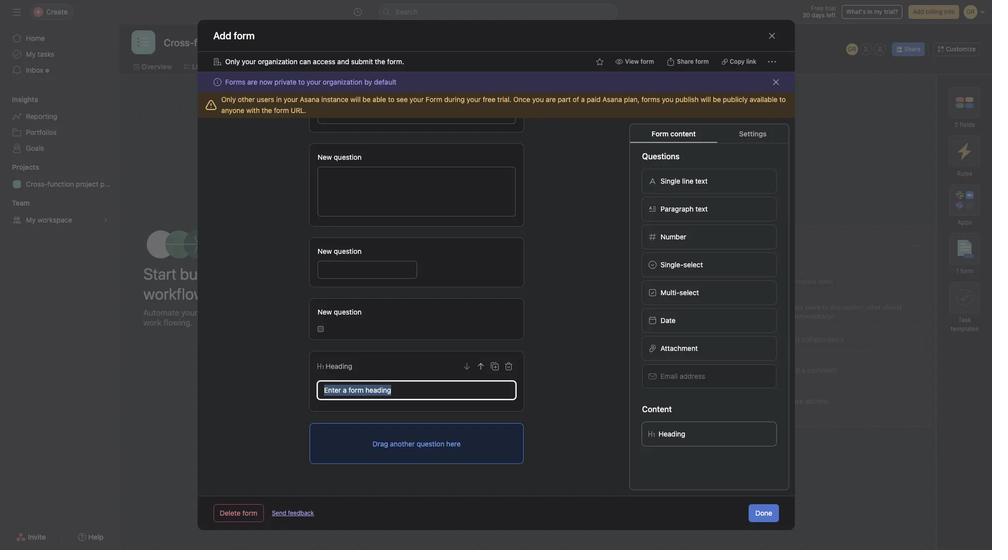 Task type: locate. For each thing, give the bounding box(es) containing it.
new question
[[318, 153, 362, 161], [318, 247, 362, 256], [318, 308, 362, 316]]

calendar
[[311, 62, 341, 71]]

copy link
[[730, 58, 757, 65]]

1 vertical spatial cross-function project plan
[[381, 330, 453, 350]]

only up anyone
[[221, 95, 236, 104]]

organization
[[258, 57, 298, 66], [323, 78, 363, 86]]

0 vertical spatial plan
[[100, 180, 114, 188]]

0 horizontal spatial forms
[[225, 78, 246, 86]]

the down the users
[[262, 106, 272, 115]]

cross- inside cross-function project plan
[[381, 330, 402, 339]]

cross-function project plan inside button
[[381, 330, 453, 350]]

a left "comment"
[[802, 366, 806, 375]]

cross- for cross-function project plan button
[[381, 330, 402, 339]]

delete form
[[220, 509, 258, 518]]

1 vertical spatial a
[[802, 366, 806, 375]]

cross-function project plan inside projects "element"
[[26, 180, 114, 188]]

a inside add a comment 'button'
[[802, 366, 806, 375]]

a right of
[[581, 95, 585, 104]]

your left free
[[467, 95, 481, 104]]

automate
[[143, 308, 179, 317]]

be left able
[[363, 95, 371, 104]]

0 horizontal spatial automatically?
[[590, 313, 632, 320]]

to
[[299, 78, 305, 86], [388, 95, 395, 104], [780, 95, 786, 104], [497, 240, 506, 252], [620, 304, 625, 311], [823, 304, 829, 311]]

form up questions
[[652, 130, 669, 138]]

only inside the only other users in your asana instance will be able to see your form during your free trial.  once you are part of a paid asana plan, forms you publish will be publicly available to anyone with the form url.
[[221, 95, 236, 104]]

are inside the only other users in your asana instance will be able to see your form during your free trial.  once you are part of a paid asana plan, forms you publish will be publicly available to anyone with the form url.
[[546, 95, 556, 104]]

0 vertical spatial new question
[[318, 153, 362, 161]]

2 when tasks move to this section, what should happen automatically? from the left
[[771, 304, 902, 320]]

1 horizontal spatial cross-
[[381, 330, 402, 339]]

1 vertical spatial project
[[431, 330, 453, 339]]

2 horizontal spatial are
[[546, 95, 556, 104]]

text right paragraph
[[696, 205, 708, 213]]

drag another question here
[[373, 440, 461, 448]]

workflow link
[[353, 61, 392, 72]]

1 horizontal spatial forms
[[362, 312, 380, 319]]

what's
[[847, 8, 866, 15]]

1 vertical spatial my
[[26, 216, 36, 224]]

1 horizontal spatial happen
[[771, 313, 792, 320]]

trial.
[[498, 95, 512, 104]]

can
[[300, 57, 311, 66]]

team button
[[0, 198, 30, 208]]

this for add a comment 'button'
[[830, 304, 841, 311]]

will right instance
[[351, 95, 361, 104]]

1 vertical spatial add collaborators button
[[565, 358, 720, 383]]

send
[[272, 510, 286, 517]]

default
[[374, 78, 397, 86]]

1 horizontal spatial the
[[375, 57, 385, 66]]

0 horizontal spatial this
[[627, 304, 638, 311]]

tasks inside how are tasks being added to this project?
[[412, 240, 436, 252]]

what
[[664, 304, 678, 311], [867, 304, 881, 311]]

0 horizontal spatial happen
[[567, 313, 589, 320]]

to inside how are tasks being added to this project?
[[497, 240, 506, 252]]

plan inside cross-function project plan
[[381, 341, 394, 350]]

0 horizontal spatial in
[[209, 284, 221, 303]]

your up two minutes
[[238, 264, 268, 283]]

your left team's
[[181, 308, 198, 317]]

asana
[[300, 95, 320, 104], [603, 95, 622, 104]]

2 asana from the left
[[603, 95, 622, 104]]

project inside "element"
[[76, 180, 98, 188]]

hide sidebar image
[[13, 8, 21, 16]]

you
[[533, 95, 544, 104], [662, 95, 674, 104]]

1 vertical spatial the
[[262, 106, 272, 115]]

only for only your organization can access and submit the form.
[[225, 57, 240, 66]]

1 horizontal spatial section,
[[843, 304, 866, 311]]

select for single-
[[684, 261, 703, 269]]

2 text from the top
[[696, 205, 708, 213]]

0 horizontal spatial when
[[567, 304, 584, 311]]

cross-function project plan for cross-function project plan button
[[381, 330, 453, 350]]

move this field up image
[[477, 363, 485, 371]]

select up the multi-select
[[684, 261, 703, 269]]

0 horizontal spatial and
[[258, 308, 272, 317]]

1 horizontal spatial should
[[883, 304, 902, 311]]

board
[[224, 62, 244, 71]]

project for cross-function project plan link
[[76, 180, 98, 188]]

done
[[756, 509, 773, 518]]

3 new from the top
[[318, 308, 332, 316]]

this for the leftmost add collaborators button
[[627, 304, 638, 311]]

share for share
[[905, 45, 921, 53]]

1 be from the left
[[363, 95, 371, 104]]

reporting link
[[6, 109, 114, 125]]

how
[[373, 240, 393, 252]]

share form
[[677, 58, 709, 65]]

1 vertical spatial organization
[[323, 78, 363, 86]]

part
[[558, 95, 571, 104]]

1 horizontal spatial project
[[431, 330, 453, 339]]

0 vertical spatial cross-
[[26, 180, 48, 188]]

gr button
[[847, 43, 859, 55]]

insights
[[12, 95, 38, 104]]

1 vertical spatial collaborators
[[599, 366, 641, 375]]

teams element
[[0, 194, 120, 230]]

trial?
[[885, 8, 899, 15]]

a
[[581, 95, 585, 104], [802, 366, 806, 375]]

my for my tasks
[[26, 50, 36, 58]]

are right the how
[[396, 240, 410, 252]]

form inside button
[[243, 509, 258, 518]]

able
[[373, 95, 386, 104]]

1 horizontal spatial plan
[[381, 341, 394, 350]]

project inside cross-function project plan
[[431, 330, 453, 339]]

once
[[514, 95, 531, 104]]

when tasks move to this section, what should happen automatically? down 0 incomplete tasks on the right bottom of the page
[[771, 304, 902, 320]]

0 vertical spatial collaborators
[[802, 335, 844, 344]]

added
[[466, 240, 494, 252]]

select down single-select
[[680, 288, 699, 297]]

form for view form
[[641, 58, 655, 65]]

2 will from the left
[[701, 95, 711, 104]]

add inside add a comment 'button'
[[787, 366, 800, 375]]

only for only other users in your asana instance will be able to see your form during your free trial.  once you are part of a paid asana plan, forms you publish will be publicly available to anyone with the form url.
[[221, 95, 236, 104]]

by
[[365, 78, 372, 86]]

being
[[438, 240, 463, 252]]

what for add a comment 'button'
[[867, 304, 881, 311]]

my down team on the left top
[[26, 216, 36, 224]]

and left submit
[[337, 57, 349, 66]]

section, down doing button at top right
[[843, 304, 866, 311]]

1 horizontal spatial and
[[337, 57, 349, 66]]

are for forms are now private to your organization by default
[[247, 78, 258, 86]]

asana up url.
[[300, 95, 320, 104]]

my for my workspace
[[26, 216, 36, 224]]

1 when from the left
[[567, 304, 584, 311]]

another
[[390, 440, 415, 448]]

1 horizontal spatial what
[[867, 304, 881, 311]]

of
[[573, 95, 580, 104]]

form right view
[[641, 58, 655, 65]]

timeline link
[[256, 61, 291, 72]]

forms for forms are now private to your organization by default
[[225, 78, 246, 86]]

rules
[[958, 170, 973, 177]]

in right the users
[[276, 95, 282, 104]]

30
[[803, 11, 811, 19]]

1 vertical spatial add collaborators
[[584, 366, 641, 375]]

asana right paid
[[603, 95, 622, 104]]

heading
[[326, 362, 352, 371], [659, 430, 686, 438]]

should
[[680, 304, 699, 311], [883, 304, 902, 311]]

my tasks
[[26, 50, 54, 58]]

calendar link
[[303, 61, 341, 72]]

2 move from the left
[[806, 304, 821, 311]]

1 horizontal spatial form
[[652, 130, 669, 138]]

0 vertical spatial cross-function project plan
[[26, 180, 114, 188]]

2 when from the left
[[771, 304, 787, 311]]

1 horizontal spatial organization
[[323, 78, 363, 86]]

building
[[180, 264, 235, 283]]

0 vertical spatial organization
[[258, 57, 298, 66]]

form inside button
[[696, 58, 709, 65]]

in left the my
[[868, 8, 873, 15]]

1 horizontal spatial cross-function project plan
[[381, 330, 453, 350]]

private
[[275, 78, 297, 86]]

1 horizontal spatial when tasks move to this section, what should happen automatically?
[[771, 304, 902, 320]]

add collaborators button up add a comment 'button'
[[769, 327, 923, 352]]

1 vertical spatial select
[[680, 288, 699, 297]]

1 this from the left
[[627, 304, 638, 311]]

0 vertical spatial function
[[47, 180, 74, 188]]

1 section, from the left
[[639, 304, 662, 311]]

content
[[671, 130, 696, 138]]

1 move from the left
[[602, 304, 618, 311]]

the left form.
[[375, 57, 385, 66]]

you right "once"
[[533, 95, 544, 104]]

overview link
[[133, 61, 172, 72]]

instance
[[322, 95, 349, 104]]

0 horizontal spatial plan
[[100, 180, 114, 188]]

1 vertical spatial in
[[276, 95, 282, 104]]

move for add a comment 'button'
[[806, 304, 821, 311]]

form inside button
[[641, 58, 655, 65]]

0 horizontal spatial the
[[262, 106, 272, 115]]

1 horizontal spatial move
[[806, 304, 821, 311]]

form left during
[[426, 95, 443, 104]]

collaborators
[[802, 335, 844, 344], [599, 366, 641, 375]]

the inside the only other users in your asana instance will be able to see your form during your free trial.  once you are part of a paid asana plan, forms you publish will be publicly available to anyone with the form url.
[[262, 106, 272, 115]]

tasks
[[38, 50, 54, 58], [412, 240, 436, 252], [819, 278, 834, 285], [586, 304, 601, 311], [789, 304, 804, 311]]

0 horizontal spatial be
[[363, 95, 371, 104]]

list
[[192, 62, 204, 71]]

insights element
[[0, 91, 120, 158]]

search
[[396, 7, 418, 16]]

0 vertical spatial heading
[[326, 362, 352, 371]]

url.
[[291, 106, 306, 115]]

are left part at the right of page
[[546, 95, 556, 104]]

2 what from the left
[[867, 304, 881, 311]]

cross- inside projects "element"
[[26, 180, 48, 188]]

only your organization can access and submit the form.
[[225, 57, 404, 66]]

when tasks move to this section, what should happen automatically? down multi-
[[567, 304, 699, 320]]

plan inside projects "element"
[[100, 180, 114, 188]]

board link
[[216, 61, 244, 72]]

workflow
[[143, 284, 206, 303]]

and left the keep
[[258, 308, 272, 317]]

0 vertical spatial my
[[26, 50, 36, 58]]

2 be from the left
[[713, 95, 721, 104]]

1 vertical spatial new
[[318, 247, 332, 256]]

share down add billing info button
[[905, 45, 921, 53]]

1 vertical spatial are
[[546, 95, 556, 104]]

workflow
[[361, 62, 392, 71]]

in inside the only other users in your asana instance will be able to see your form during your free trial.  once you are part of a paid asana plan, forms you publish will be publicly available to anyone with the form url.
[[276, 95, 282, 104]]

1 you from the left
[[533, 95, 544, 104]]

a inside the only other users in your asana instance will be able to see your form during your free trial.  once you are part of a paid asana plan, forms you publish will be publicly available to anyone with the form url.
[[581, 95, 585, 104]]

in up team's
[[209, 284, 221, 303]]

my inside teams element
[[26, 216, 36, 224]]

portfolios
[[26, 128, 57, 136]]

None text field
[[161, 33, 289, 51]]

are left now on the left of page
[[247, 78, 258, 86]]

only down add form
[[225, 57, 240, 66]]

0 horizontal spatial organization
[[258, 57, 298, 66]]

close this dialog image
[[768, 32, 776, 40]]

1 horizontal spatial a
[[802, 366, 806, 375]]

share up publish
[[677, 58, 694, 65]]

forms
[[642, 95, 660, 104]]

1 vertical spatial function
[[402, 330, 429, 339]]

0 horizontal spatial a
[[581, 95, 585, 104]]

cross-function project plan link
[[6, 176, 114, 192]]

form left copy
[[696, 58, 709, 65]]

form left url.
[[274, 106, 289, 115]]

you right forms
[[662, 95, 674, 104]]

1 vertical spatial text
[[696, 205, 708, 213]]

0 horizontal spatial heading
[[326, 362, 352, 371]]

0 horizontal spatial cross-
[[26, 180, 48, 188]]

0 vertical spatial and
[[337, 57, 349, 66]]

0 vertical spatial form
[[426, 95, 443, 104]]

1 what from the left
[[664, 304, 678, 311]]

cross- down "projects"
[[26, 180, 48, 188]]

2 you from the left
[[662, 95, 674, 104]]

my up inbox
[[26, 50, 36, 58]]

in
[[868, 8, 873, 15], [276, 95, 282, 104], [209, 284, 221, 303]]

timeline
[[263, 62, 291, 71]]

0 horizontal spatial asana
[[300, 95, 320, 104]]

form right 1
[[961, 267, 974, 275]]

1 vertical spatial cross-
[[381, 330, 402, 339]]

1 horizontal spatial automatically?
[[794, 313, 836, 320]]

2 my from the top
[[26, 216, 36, 224]]

forms for forms
[[362, 312, 380, 319]]

0 vertical spatial text
[[696, 177, 708, 185]]

form right delete
[[243, 509, 258, 518]]

0 vertical spatial project
[[76, 180, 98, 188]]

search button
[[379, 4, 618, 20]]

collaborators left email at right bottom
[[599, 366, 641, 375]]

function inside cross-function project plan
[[402, 330, 429, 339]]

1 my from the top
[[26, 50, 36, 58]]

function inside cross-function project plan link
[[47, 180, 74, 188]]

project up teams element
[[76, 180, 98, 188]]

cross- down manually
[[381, 330, 402, 339]]

1 horizontal spatial will
[[701, 95, 711, 104]]

duplicate this question image
[[491, 363, 499, 371]]

happen
[[567, 313, 589, 320], [771, 313, 792, 320]]

0 vertical spatial in
[[868, 8, 873, 15]]

0 horizontal spatial function
[[47, 180, 74, 188]]

search list box
[[379, 4, 618, 20]]

1 horizontal spatial you
[[662, 95, 674, 104]]

0 vertical spatial new
[[318, 153, 332, 161]]

2 vertical spatial new
[[318, 308, 332, 316]]

what's in my trial?
[[847, 8, 899, 15]]

function for cross-function project plan link
[[47, 180, 74, 188]]

will right publish
[[701, 95, 711, 104]]

add a comment
[[787, 366, 838, 375]]

be left 'publicly'
[[713, 95, 721, 104]]

1 horizontal spatial heading
[[659, 430, 686, 438]]

0 horizontal spatial what
[[664, 304, 678, 311]]

1 vertical spatial share
[[677, 58, 694, 65]]

0 incomplete tasks
[[781, 278, 834, 285]]

2 vertical spatial new question
[[318, 308, 362, 316]]

2 horizontal spatial in
[[868, 8, 873, 15]]

1 vertical spatial forms
[[362, 312, 380, 319]]

Enter a form heading text field
[[318, 382, 516, 399]]

see
[[397, 95, 408, 104]]

collaborators up "comment"
[[802, 335, 844, 344]]

0 horizontal spatial should
[[680, 304, 699, 311]]

2 vertical spatial are
[[396, 240, 410, 252]]

add
[[913, 8, 925, 15], [787, 335, 800, 344], [584, 366, 597, 375], [787, 366, 800, 375]]

add collaborators
[[787, 335, 844, 344], [584, 366, 641, 375]]

my
[[875, 8, 883, 15]]

feedback
[[288, 510, 314, 517]]

0 vertical spatial are
[[247, 78, 258, 86]]

organization up instance
[[323, 78, 363, 86]]

1 horizontal spatial asana
[[603, 95, 622, 104]]

are inside how are tasks being added to this project?
[[396, 240, 410, 252]]

text right the line
[[696, 177, 708, 185]]

remove field image
[[505, 363, 513, 371]]

workspace
[[38, 216, 72, 224]]

0 vertical spatial add collaborators button
[[769, 327, 923, 352]]

1 horizontal spatial this
[[830, 304, 841, 311]]

1 horizontal spatial are
[[396, 240, 410, 252]]

1 vertical spatial only
[[221, 95, 236, 104]]

2 this from the left
[[830, 304, 841, 311]]

project left share form icon
[[431, 330, 453, 339]]

your left the timeline
[[242, 57, 256, 66]]

task templates
[[951, 316, 979, 333]]

automatically?
[[590, 313, 632, 320], [794, 313, 836, 320]]

share inside button
[[677, 58, 694, 65]]

0 vertical spatial select
[[684, 261, 703, 269]]

share inside button
[[905, 45, 921, 53]]

1 horizontal spatial add collaborators
[[787, 335, 844, 344]]

0 horizontal spatial are
[[247, 78, 258, 86]]

my inside global element
[[26, 50, 36, 58]]

0 horizontal spatial share
[[677, 58, 694, 65]]

0
[[781, 278, 784, 285]]

cross-
[[26, 180, 48, 188], [381, 330, 402, 339]]

new
[[318, 153, 332, 161], [318, 247, 332, 256], [318, 308, 332, 316]]

add collaborators button up content in the bottom of the page
[[565, 358, 720, 383]]

how are tasks being added to this project?
[[373, 240, 506, 265]]

process
[[227, 308, 256, 317]]

task
[[959, 316, 972, 324]]

1 horizontal spatial when
[[771, 304, 787, 311]]

fields
[[960, 121, 976, 129]]

section, up date
[[639, 304, 662, 311]]

apps
[[958, 219, 973, 226]]

0 horizontal spatial when tasks move to this section, what should happen automatically?
[[567, 304, 699, 320]]

forms inside add form dialog
[[225, 78, 246, 86]]

move this field down image
[[463, 363, 471, 371]]

0 horizontal spatial move
[[602, 304, 618, 311]]

3 new question from the top
[[318, 308, 362, 316]]

1 vertical spatial plan
[[381, 341, 394, 350]]

organization up private
[[258, 57, 298, 66]]

1 vertical spatial new question
[[318, 247, 362, 256]]

0 vertical spatial share
[[905, 45, 921, 53]]



Task type: describe. For each thing, give the bounding box(es) containing it.
cross- for cross-function project plan link
[[26, 180, 48, 188]]

2 should from the left
[[883, 304, 902, 311]]

comment
[[808, 366, 838, 375]]

form for share form
[[696, 58, 709, 65]]

goals
[[26, 144, 44, 152]]

plan for cross-function project plan button
[[381, 341, 394, 350]]

here
[[446, 440, 461, 448]]

cross-function project plan button
[[362, 325, 517, 356]]

and inside start building your workflow in two minutes automate your team's process and keep work flowing.
[[258, 308, 272, 317]]

start building your workflow in two minutes automate your team's process and keep work flowing.
[[143, 264, 308, 327]]

section
[[769, 242, 790, 250]]

forms are now private to your organization by default
[[225, 78, 397, 86]]

address
[[680, 372, 705, 381]]

function for cross-function project plan button
[[402, 330, 429, 339]]

line
[[682, 177, 694, 185]]

2 section, from the left
[[843, 304, 866, 311]]

form inside the only other users in your asana instance will be able to see your form during your free trial.  once you are part of a paid asana plan, forms you publish will be publicly available to anyone with the form url.
[[274, 106, 289, 115]]

plan for cross-function project plan link
[[100, 180, 114, 188]]

and inside add form dialog
[[337, 57, 349, 66]]

left
[[827, 11, 836, 19]]

add billing info
[[913, 8, 955, 15]]

your right see
[[410, 95, 424, 104]]

form content
[[652, 130, 696, 138]]

what for the leftmost add collaborators button
[[664, 304, 678, 311]]

1 new question from the top
[[318, 153, 362, 161]]

project for cross-function project plan button
[[431, 330, 453, 339]]

share for share form
[[677, 58, 694, 65]]

1 new from the top
[[318, 153, 332, 161]]

add form
[[213, 30, 255, 41]]

move for the leftmost add collaborators button
[[602, 304, 618, 311]]

multi-select
[[661, 288, 699, 297]]

paid
[[587, 95, 601, 104]]

delete form button
[[213, 505, 264, 523]]

gr
[[848, 45, 857, 53]]

free
[[811, 4, 824, 12]]

link
[[747, 58, 757, 65]]

1
[[957, 267, 959, 275]]

1 should from the left
[[680, 304, 699, 311]]

1 text from the top
[[696, 177, 708, 185]]

your up url.
[[284, 95, 298, 104]]

add to starred image
[[596, 58, 604, 66]]

single-select
[[661, 261, 703, 269]]

free trial 30 days left
[[803, 4, 836, 19]]

form for delete form
[[243, 509, 258, 518]]

templates
[[951, 325, 979, 333]]

days
[[812, 11, 825, 19]]

0 vertical spatial add collaborators
[[787, 335, 844, 344]]

global element
[[0, 24, 120, 84]]

form for 1 form
[[961, 267, 974, 275]]

date
[[661, 316, 676, 325]]

form inside the only other users in your asana instance will be able to see your form during your free trial.  once you are part of a paid asana plan, forms you publish will be publicly available to anyone with the form url.
[[426, 95, 443, 104]]

drag
[[373, 440, 388, 448]]

other
[[238, 95, 255, 104]]

keep
[[274, 308, 292, 317]]

1 vertical spatial form
[[652, 130, 669, 138]]

invite button
[[9, 528, 52, 546]]

close image
[[772, 78, 780, 86]]

email address
[[661, 372, 705, 381]]

in inside start building your workflow in two minutes automate your team's process and keep work flowing.
[[209, 284, 221, 303]]

1 automatically? from the left
[[590, 313, 632, 320]]

send feedback link
[[272, 509, 314, 518]]

plan,
[[624, 95, 640, 104]]

delete
[[220, 509, 241, 518]]

users
[[257, 95, 274, 104]]

paragraph
[[661, 205, 694, 213]]

2 happen from the left
[[771, 313, 792, 320]]

submit
[[351, 57, 373, 66]]

add form dialog
[[197, 0, 795, 530]]

publish
[[676, 95, 699, 104]]

content
[[642, 405, 672, 414]]

start
[[143, 264, 177, 283]]

select for multi-
[[680, 288, 699, 297]]

incomplete
[[786, 278, 817, 285]]

access
[[313, 57, 336, 66]]

doing
[[769, 258, 790, 266]]

available
[[750, 95, 778, 104]]

copy form link image
[[487, 336, 495, 344]]

share form button
[[663, 55, 714, 69]]

2 new from the top
[[318, 247, 332, 256]]

1 vertical spatial heading
[[659, 430, 686, 438]]

cross-function project plan for cross-function project plan link
[[26, 180, 114, 188]]

home link
[[6, 30, 114, 46]]

1 when tasks move to this section, what should happen automatically? from the left
[[567, 304, 699, 320]]

list image
[[137, 36, 149, 48]]

0 horizontal spatial add collaborators
[[584, 366, 641, 375]]

work flowing.
[[143, 318, 193, 327]]

with
[[246, 106, 260, 115]]

projects element
[[0, 158, 120, 194]]

1 will from the left
[[351, 95, 361, 104]]

questions
[[642, 152, 680, 161]]

two minutes
[[225, 284, 308, 303]]

single-
[[661, 261, 684, 269]]

in inside button
[[868, 8, 873, 15]]

my workspace link
[[6, 212, 114, 228]]

team's
[[200, 308, 225, 317]]

are for how are tasks being added to this project?
[[396, 240, 410, 252]]

email
[[661, 372, 678, 381]]

invite
[[28, 533, 46, 541]]

copy link button
[[718, 55, 761, 69]]

2 automatically? from the left
[[794, 313, 836, 320]]

done button
[[749, 505, 779, 523]]

single
[[661, 177, 681, 185]]

0 horizontal spatial add collaborators button
[[565, 358, 720, 383]]

publicly
[[723, 95, 748, 104]]

paragraph text
[[661, 205, 708, 213]]

add inside add billing info button
[[913, 8, 925, 15]]

share button
[[892, 42, 926, 56]]

1 horizontal spatial add collaborators button
[[769, 327, 923, 352]]

1 asana from the left
[[300, 95, 320, 104]]

0 horizontal spatial collaborators
[[599, 366, 641, 375]]

doing button
[[769, 253, 923, 271]]

0 vertical spatial the
[[375, 57, 385, 66]]

2 fields
[[955, 121, 976, 129]]

1 happen from the left
[[567, 313, 589, 320]]

this project?
[[412, 254, 467, 265]]

reporting
[[26, 112, 57, 121]]

1 horizontal spatial collaborators
[[802, 335, 844, 344]]

2 new question from the top
[[318, 247, 362, 256]]

share form image
[[473, 336, 481, 344]]

my workspace
[[26, 216, 72, 224]]

your down calendar link
[[307, 78, 321, 86]]

more actions image
[[768, 58, 776, 66]]

1 form
[[957, 267, 974, 275]]

copy
[[730, 58, 745, 65]]

info
[[945, 8, 955, 15]]

projects
[[12, 163, 39, 171]]

tasks inside global element
[[38, 50, 54, 58]]

settings
[[740, 130, 767, 138]]

next button
[[489, 409, 517, 427]]



Task type: vqa. For each thing, say whether or not it's contained in the screenshot.
Heading
yes



